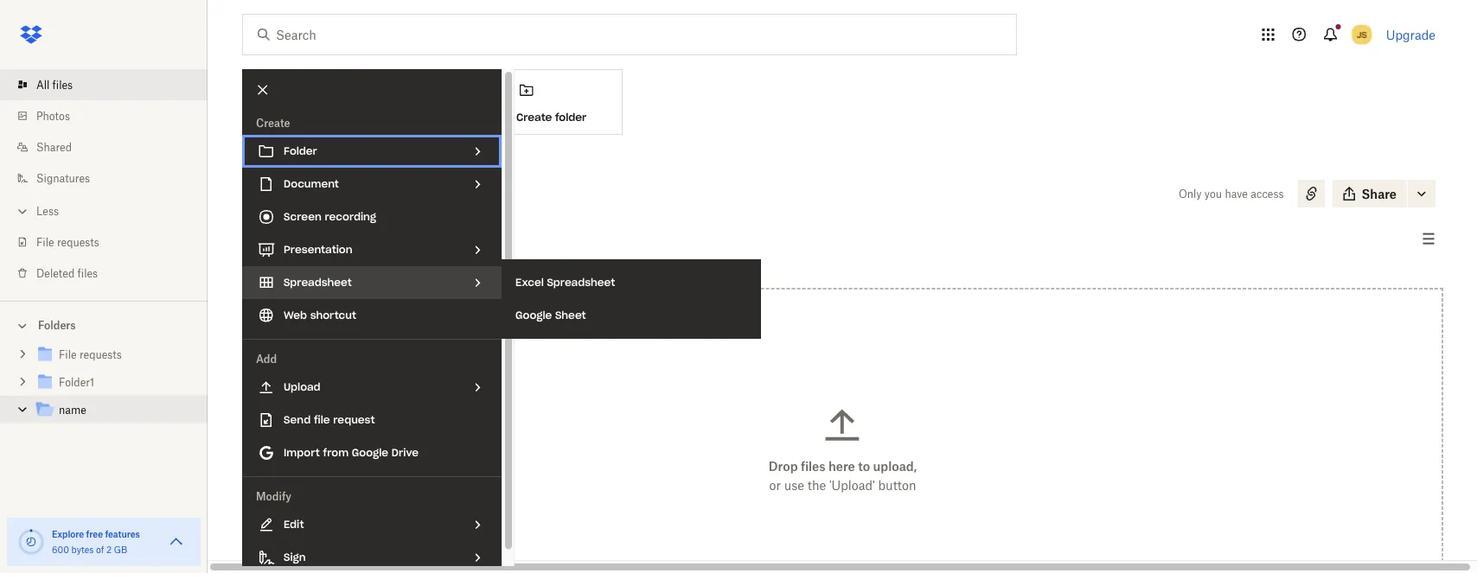 Task type: locate. For each thing, give the bounding box(es) containing it.
all files link up shared link
[[14, 69, 208, 100]]

less
[[36, 205, 59, 218]]

shortcut
[[310, 309, 356, 322]]

0 vertical spatial all files
[[36, 78, 73, 91]]

files up the photos
[[52, 78, 73, 91]]

1 vertical spatial all
[[242, 160, 256, 173]]

create down close image
[[256, 116, 290, 129]]

0 horizontal spatial create
[[256, 116, 290, 129]]

menu containing folder
[[242, 69, 515, 574]]

button
[[879, 479, 917, 493]]

1 horizontal spatial google
[[516, 309, 552, 322]]

folders
[[38, 319, 76, 332]]

shared link
[[14, 132, 208, 163]]

files up recents button
[[258, 160, 279, 173]]

close image
[[248, 75, 278, 105]]

menu
[[242, 69, 515, 574], [502, 260, 761, 339]]

1 vertical spatial all files link
[[242, 157, 279, 175]]

1 horizontal spatial create
[[517, 111, 552, 124]]

have
[[1226, 187, 1249, 200]]

document menu item
[[242, 168, 502, 201]]

all files link
[[14, 69, 208, 100], [242, 157, 279, 175]]

request
[[333, 414, 375, 427]]

files up the
[[801, 459, 826, 474]]

files inside list item
[[52, 78, 73, 91]]

file requests
[[36, 236, 99, 249]]

create inside button
[[517, 111, 552, 124]]

0 vertical spatial all
[[36, 78, 50, 91]]

to
[[859, 459, 871, 474]]

you
[[1205, 187, 1223, 200]]

create folder button
[[505, 69, 623, 135]]

gb
[[114, 545, 127, 556]]

all files up the photos
[[36, 78, 73, 91]]

all up the photos
[[36, 78, 50, 91]]

spreadsheet
[[284, 276, 352, 289], [547, 276, 615, 289]]

2
[[106, 545, 112, 556]]

0 horizontal spatial name
[[59, 404, 86, 417]]

deleted files
[[36, 267, 98, 280]]

create for create
[[256, 116, 290, 129]]

file
[[314, 414, 330, 427]]

1 vertical spatial name
[[59, 404, 86, 417]]

1 vertical spatial all files
[[242, 160, 279, 173]]

all
[[36, 78, 50, 91], [242, 160, 256, 173]]

spreadsheet up sheet
[[547, 276, 615, 289]]

0 horizontal spatial all
[[36, 78, 50, 91]]

name up the screen
[[242, 184, 288, 204]]

0 horizontal spatial google
[[352, 446, 389, 460]]

upload,
[[874, 459, 917, 474]]

less image
[[14, 203, 31, 220]]

photos
[[36, 109, 70, 122]]

only you have access
[[1179, 187, 1285, 200]]

0 horizontal spatial all files
[[36, 78, 73, 91]]

sign menu item
[[242, 542, 502, 574]]

1 horizontal spatial all files link
[[242, 157, 279, 175]]

free
[[86, 529, 103, 540]]

0 vertical spatial google
[[516, 309, 552, 322]]

create for create folder
[[517, 111, 552, 124]]

from
[[323, 446, 349, 460]]

quota usage element
[[17, 529, 45, 556]]

0 vertical spatial all files link
[[14, 69, 208, 100]]

2 spreadsheet from the left
[[547, 276, 615, 289]]

create
[[517, 111, 552, 124], [256, 116, 290, 129]]

all down close image
[[242, 160, 256, 173]]

of
[[96, 545, 104, 556]]

all files up recents button
[[242, 160, 279, 173]]

files inside 'drop files here to upload, or use the 'upload' button'
[[801, 459, 826, 474]]

files
[[52, 78, 73, 91], [258, 160, 279, 173], [77, 267, 98, 280], [801, 459, 826, 474]]

name inside 'group'
[[59, 404, 86, 417]]

menu containing excel spreadsheet
[[502, 260, 761, 339]]

google
[[516, 309, 552, 322], [352, 446, 389, 460]]

1 spreadsheet from the left
[[284, 276, 352, 289]]

explore
[[52, 529, 84, 540]]

spreadsheet inside "menu item"
[[284, 276, 352, 289]]

all files link left folder
[[242, 157, 279, 175]]

0 vertical spatial name
[[242, 184, 288, 204]]

list
[[0, 59, 208, 301]]

modify
[[256, 490, 292, 503]]

signatures link
[[14, 163, 208, 194]]

1 horizontal spatial spreadsheet
[[547, 276, 615, 289]]

screen recording
[[284, 210, 376, 224]]

all inside list item
[[36, 78, 50, 91]]

excel spreadsheet
[[516, 276, 615, 289]]

spreadsheet down presentation
[[284, 276, 352, 289]]

signatures
[[36, 172, 90, 185]]

1 horizontal spatial all files
[[242, 160, 279, 173]]

all files inside all files list item
[[36, 78, 73, 91]]

import from google drive menu item
[[242, 437, 502, 470]]

features
[[105, 529, 140, 540]]

name down folders
[[59, 404, 86, 417]]

1 vertical spatial google
[[352, 446, 389, 460]]

spreadsheet menu item
[[242, 267, 502, 299]]

0 horizontal spatial spreadsheet
[[284, 276, 352, 289]]

1 horizontal spatial all
[[242, 160, 256, 173]]

google down send file request "menu item"
[[352, 446, 389, 460]]

sheet
[[555, 309, 586, 322]]

0 horizontal spatial all files link
[[14, 69, 208, 100]]

name
[[242, 184, 288, 204], [59, 404, 86, 417]]

create left folder
[[517, 111, 552, 124]]

folder
[[284, 145, 317, 158]]

all files
[[36, 78, 73, 91], [242, 160, 279, 173]]

starred button
[[316, 225, 381, 253]]

google down excel
[[516, 309, 552, 322]]



Task type: vqa. For each thing, say whether or not it's contained in the screenshot.
DOC HISTORY
no



Task type: describe. For each thing, give the bounding box(es) containing it.
web shortcut
[[284, 309, 356, 322]]

import from google drive
[[284, 446, 419, 460]]

presentation menu item
[[242, 234, 502, 267]]

edit menu item
[[242, 509, 502, 542]]

excel
[[516, 276, 544, 289]]

folder menu item
[[242, 135, 502, 168]]

google inside menu item
[[352, 446, 389, 460]]

dropbox image
[[14, 17, 48, 52]]

google sheet
[[516, 309, 586, 322]]

600
[[52, 545, 69, 556]]

files right deleted
[[77, 267, 98, 280]]

send file request
[[284, 414, 375, 427]]

deleted
[[36, 267, 75, 280]]

the
[[808, 479, 826, 493]]

access
[[1251, 187, 1285, 200]]

shared
[[36, 141, 72, 154]]

photos link
[[14, 100, 208, 132]]

list containing all files
[[0, 59, 208, 301]]

explore free features 600 bytes of 2 gb
[[52, 529, 140, 556]]

folder
[[556, 111, 587, 124]]

drive
[[392, 446, 419, 460]]

send
[[284, 414, 311, 427]]

edit
[[284, 518, 304, 532]]

starred
[[330, 233, 368, 246]]

name link
[[35, 399, 194, 423]]

upload menu item
[[242, 371, 502, 404]]

requests
[[57, 236, 99, 249]]

use
[[785, 479, 805, 493]]

recording
[[325, 210, 376, 224]]

document
[[284, 177, 339, 191]]

upload
[[284, 381, 321, 394]]

sign
[[284, 551, 306, 565]]

folders button
[[0, 312, 208, 338]]

bytes
[[71, 545, 94, 556]]

name group
[[0, 338, 208, 437]]

all files list item
[[0, 69, 208, 100]]

add
[[256, 353, 277, 366]]

here
[[829, 459, 856, 474]]

recents button
[[242, 225, 309, 253]]

file requests link
[[14, 227, 208, 258]]

file
[[36, 236, 54, 249]]

screen recording menu item
[[242, 201, 502, 234]]

share button
[[1333, 180, 1408, 208]]

drop
[[769, 459, 798, 474]]

web
[[284, 309, 307, 322]]

upgrade
[[1387, 27, 1436, 42]]

send file request menu item
[[242, 404, 502, 437]]

or
[[770, 479, 781, 493]]

only
[[1179, 187, 1202, 200]]

share
[[1362, 186, 1397, 201]]

presentation
[[284, 243, 353, 257]]

upgrade link
[[1387, 27, 1436, 42]]

recents
[[256, 233, 296, 246]]

import
[[284, 446, 320, 460]]

screen
[[284, 210, 322, 224]]

1 horizontal spatial name
[[242, 184, 288, 204]]

drop files here to upload, or use the 'upload' button
[[769, 459, 917, 493]]

'upload'
[[830, 479, 875, 493]]

create folder
[[517, 111, 587, 124]]

web shortcut menu item
[[242, 299, 502, 332]]

deleted files link
[[14, 258, 208, 289]]



